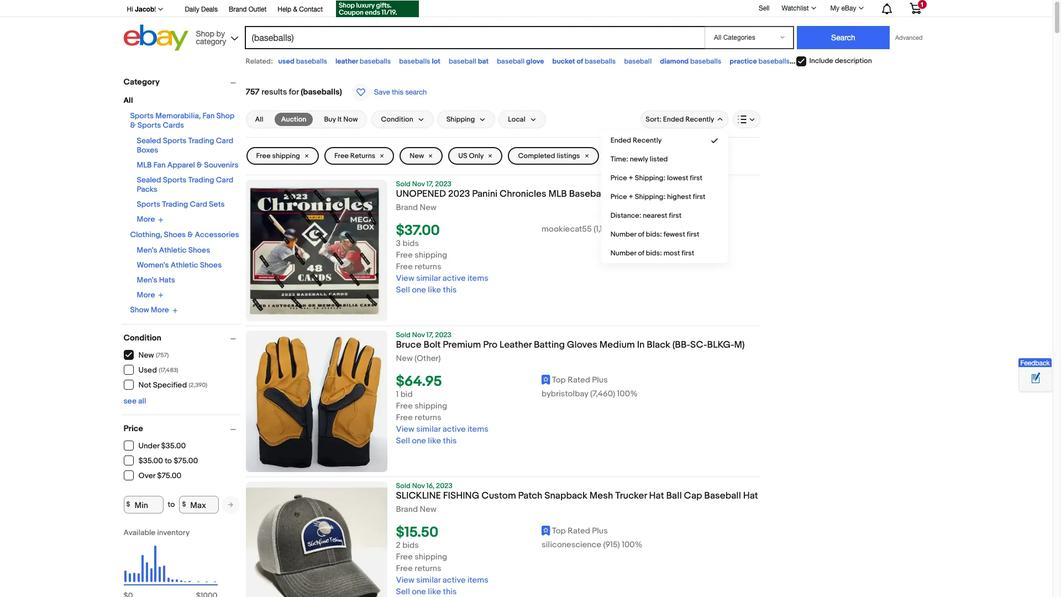 Task type: locate. For each thing, give the bounding box(es) containing it.
17, down new link
[[427, 180, 434, 189]]

0 horizontal spatial baseball
[[449, 57, 477, 66]]

1 vertical spatial number
[[611, 249, 637, 258]]

us only
[[459, 152, 484, 160]]

1 inside main content
[[396, 389, 399, 400]]

2 returns from the top
[[415, 413, 442, 423]]

1 similar from the top
[[417, 273, 441, 284]]

new down bruce
[[396, 353, 413, 364]]

1 vertical spatial athletic
[[171, 260, 198, 270]]

shoes down clothing, shoes & accessories link
[[188, 245, 210, 255]]

3 returns from the top
[[415, 564, 442, 574]]

sold down new link
[[396, 180, 411, 189]]

first right fewest
[[687, 230, 700, 239]]

$75.00 down $35.00 to $75.00
[[157, 471, 182, 481]]

sold left the "16,"
[[396, 482, 411, 491]]

most
[[664, 249, 681, 258]]

& inside account navigation
[[293, 6, 298, 13]]

first for fewest
[[687, 230, 700, 239]]

active inside siliconescience (915) 100% free shipping free returns view similar active items
[[443, 575, 466, 586]]

1 vertical spatial more button
[[137, 290, 164, 300]]

baseball for bat
[[449, 57, 477, 66]]

plus up (7,460)
[[593, 375, 608, 386]]

listings for completed listings
[[557, 152, 581, 160]]

2 vertical spatial view similar active items link
[[396, 575, 489, 586]]

& up men's athletic shoes link
[[188, 230, 193, 239]]

accessories
[[195, 230, 239, 239]]

newly
[[630, 155, 649, 164]]

sell one like this link down '3'
[[396, 285, 457, 295]]

men's hats link
[[137, 275, 175, 285]]

baseball left bat
[[449, 57, 477, 66]]

17, for $37.00
[[427, 180, 434, 189]]

2 similar from the top
[[417, 424, 441, 435]]

sell down 1 bid
[[396, 436, 410, 446]]

1 hat from the left
[[650, 491, 665, 502]]

1 vertical spatial brand
[[396, 202, 418, 213]]

items for $64.95
[[468, 424, 489, 435]]

1 vertical spatial sell one like this link
[[396, 436, 457, 446]]

returns for $15.50
[[415, 564, 442, 574]]

bucket of baseballs
[[553, 57, 616, 66]]

sold  nov 17, 2023 unopened 2023 panini chronicles mlb baseball trading cards mega box brand new
[[396, 180, 714, 213]]

of for number of bids: most first
[[638, 249, 645, 258]]

returns inside siliconescience (915) 100% free shipping free returns view similar active items
[[415, 564, 442, 574]]

0 vertical spatial +
[[629, 174, 634, 183]]

view similar active items link down 2 bids
[[396, 575, 489, 586]]

2 vertical spatial of
[[638, 249, 645, 258]]

all down category
[[124, 96, 133, 105]]

nov up (other) in the bottom of the page
[[412, 331, 425, 340]]

2023 left panini
[[448, 189, 470, 200]]

sold  nov 17, 2023 bruce bolt premium pro leather batting gloves medium in black (bb-sc-blkg-m) new (other)
[[396, 331, 745, 364]]

0 vertical spatial price
[[611, 174, 628, 183]]

first for lowest
[[690, 174, 703, 183]]

& down category
[[130, 121, 136, 130]]

recently up 'sold listings' link
[[633, 136, 662, 145]]

0 horizontal spatial baseball
[[570, 189, 606, 200]]

pro
[[483, 340, 498, 351]]

similar down $64.95
[[417, 424, 441, 435]]

1 rated from the top
[[568, 375, 591, 386]]

active
[[443, 273, 466, 284], [443, 424, 466, 435], [443, 575, 466, 586]]

price inside price + shipping: lowest first link
[[611, 174, 628, 183]]

listings inside 'link'
[[557, 152, 581, 160]]

price up under
[[124, 423, 143, 434]]

sealed down memorabilia,
[[137, 136, 161, 145]]

2 baseballs from the left
[[360, 57, 391, 66]]

fan
[[203, 111, 215, 121], [154, 160, 166, 170]]

top rated plus up the bybristolbay
[[552, 375, 608, 386]]

1 vertical spatial top rated plus
[[552, 526, 608, 537]]

2 more button from the top
[[137, 290, 164, 300]]

0 vertical spatial rated
[[568, 375, 591, 386]]

none submit inside shop by category banner
[[798, 26, 890, 49]]

2 top from the top
[[552, 526, 566, 537]]

0 vertical spatial bids
[[403, 238, 419, 249]]

6 baseballs from the left
[[759, 57, 790, 66]]

1 vertical spatial sealed
[[137, 175, 161, 185]]

1 vertical spatial similar
[[417, 424, 441, 435]]

similar down 2 bids
[[417, 575, 441, 586]]

2 bids: from the top
[[646, 249, 662, 258]]

None submit
[[798, 26, 890, 49]]

1 one from the top
[[412, 285, 426, 295]]

view down 1 bid
[[396, 424, 415, 435]]

rawlings baseballs
[[799, 57, 858, 66]]

bids right '3'
[[403, 238, 419, 249]]

0 vertical spatial returns
[[415, 262, 442, 272]]

first up box
[[690, 174, 703, 183]]

0 vertical spatial $35.00
[[161, 441, 186, 451]]

0 horizontal spatial fan
[[154, 160, 166, 170]]

similar down $37.00
[[417, 273, 441, 284]]

shipping
[[272, 152, 300, 160], [415, 250, 448, 261], [415, 401, 448, 412], [415, 552, 448, 563]]

1 vertical spatial bids
[[403, 540, 419, 551]]

price down the time:
[[611, 174, 628, 183]]

0 vertical spatial sealed
[[137, 136, 161, 145]]

advanced link
[[890, 27, 929, 49]]

$35.00 inside 'link'
[[161, 441, 186, 451]]

1 vertical spatial plus
[[593, 526, 608, 537]]

(17,483)
[[159, 367, 178, 374]]

0 vertical spatial 100%
[[618, 389, 638, 399]]

1 inside 1 link
[[921, 1, 925, 8]]

1 returns from the top
[[415, 262, 442, 272]]

1 vertical spatial men's
[[137, 275, 157, 285]]

baseball inside 'sold  nov 16, 2023 slickline fishing custom patch snapback mesh trucker hat ball cap baseball hat brand new'
[[705, 491, 742, 502]]

2 hat from the left
[[744, 491, 759, 502]]

0 vertical spatial view similar active items link
[[396, 273, 489, 284]]

men's athletic shoes link
[[137, 245, 210, 255]]

all down 757
[[255, 115, 264, 124]]

siliconescience
[[542, 540, 602, 550]]

2 vertical spatial similar
[[417, 575, 441, 586]]

sc-
[[691, 340, 708, 351]]

local
[[508, 115, 526, 124]]

2 baseball from the left
[[497, 57, 525, 66]]

1 vertical spatial bids:
[[646, 249, 662, 258]]

1 bids from the top
[[403, 238, 419, 249]]

sealed down the boxes
[[137, 175, 161, 185]]

1 vertical spatial sell
[[396, 285, 410, 295]]

1 vertical spatial 1
[[396, 389, 399, 400]]

completed listings
[[518, 152, 581, 160]]

1 vertical spatial 100%
[[622, 540, 643, 550]]

price
[[611, 174, 628, 183], [611, 192, 628, 201], [124, 423, 143, 434]]

sort: ended recently button
[[641, 111, 729, 128]]

more up clothing,
[[137, 215, 155, 224]]

nov down new link
[[412, 180, 425, 189]]

price + shipping: lowest first
[[611, 174, 703, 183]]

new (757)
[[139, 351, 169, 360]]

sold inside the sold  nov 17, 2023 unopened 2023 panini chronicles mlb baseball trading cards mega box brand new
[[396, 180, 411, 189]]

athletic down men's athletic shoes link
[[171, 260, 198, 270]]

trading up distance:
[[608, 189, 641, 200]]

like up 'bolt'
[[428, 285, 441, 295]]

hi jacob !
[[127, 5, 156, 13]]

2 + from the top
[[629, 192, 634, 201]]

returns down $37.00
[[415, 262, 442, 272]]

1 vertical spatial mlb
[[549, 189, 567, 200]]

brand down unopened
[[396, 202, 418, 213]]

number down the 98.8% at the right
[[611, 249, 637, 258]]

ended
[[664, 115, 684, 124], [611, 136, 632, 145]]

active inside "bybristolbay (7,460) 100% free shipping free returns view similar active items sell one like this"
[[443, 424, 466, 435]]

rated up 'siliconescience'
[[568, 526, 591, 537]]

of for number of bids: fewest first
[[638, 230, 645, 239]]

2 shipping: from the top
[[635, 192, 666, 201]]

plus for $15.50
[[593, 526, 608, 537]]

sold inside sold  nov 17, 2023 bruce bolt premium pro leather batting gloves medium in black (bb-sc-blkg-m) new (other)
[[396, 331, 411, 340]]

1 for 1
[[921, 1, 925, 8]]

items inside the mookiecat55 (1,192) 98.8% 3 bids free shipping free returns view similar active items sell one like this
[[468, 273, 489, 284]]

0 vertical spatial like
[[428, 285, 441, 295]]

0 vertical spatial 1
[[921, 1, 925, 8]]

baseball up (1,192)
[[570, 189, 606, 200]]

2 bids from the top
[[403, 540, 419, 551]]

baseballs left lot
[[399, 57, 431, 66]]

to down under $35.00
[[165, 456, 172, 466]]

2 sell one like this link from the top
[[396, 436, 457, 446]]

medium
[[600, 340, 635, 351]]

nov inside sold  nov 17, 2023 bruce bolt premium pro leather batting gloves medium in black (bb-sc-blkg-m) new (other)
[[412, 331, 425, 340]]

shop
[[196, 29, 214, 38], [217, 111, 235, 121]]

view inside the mookiecat55 (1,192) 98.8% 3 bids free shipping free returns view similar active items sell one like this
[[396, 273, 415, 284]]

slickline fishing custom patch snapback mesh trucker hat ball cap baseball hat heading
[[396, 491, 759, 502]]

view similar active items link down bid
[[396, 424, 489, 435]]

condition
[[381, 115, 414, 124], [124, 333, 161, 343]]

1 vertical spatial +
[[629, 192, 634, 201]]

1 vertical spatial view
[[396, 424, 415, 435]]

returns inside "bybristolbay (7,460) 100% free shipping free returns view similar active items sell one like this"
[[415, 413, 442, 423]]

all
[[138, 396, 146, 406]]

condition inside dropdown button
[[381, 115, 414, 124]]

2023 inside 'sold  nov 16, 2023 slickline fishing custom patch snapback mesh trucker hat ball cap baseball hat brand new'
[[436, 482, 453, 491]]

deals
[[201, 6, 218, 13]]

0 vertical spatial recently
[[686, 115, 715, 124]]

listings
[[557, 152, 581, 160], [631, 152, 654, 160]]

2 17, from the top
[[427, 331, 434, 340]]

(other)
[[415, 353, 441, 364]]

first up fewest
[[669, 211, 682, 220]]

us only link
[[449, 147, 503, 165]]

1 like from the top
[[428, 285, 441, 295]]

0 vertical spatial fan
[[203, 111, 215, 121]]

2023 inside sold  nov 17, 2023 bruce bolt premium pro leather batting gloves medium in black (bb-sc-blkg-m) new (other)
[[435, 331, 452, 340]]

clothing,
[[130, 230, 162, 239]]

highest
[[668, 192, 692, 201]]

items for $15.50
[[468, 575, 489, 586]]

top rated plus up 'siliconescience'
[[552, 526, 608, 537]]

show more
[[130, 305, 169, 315]]

view for $15.50
[[396, 575, 415, 586]]

sold listings
[[615, 152, 654, 160]]

2 view similar active items link from the top
[[396, 424, 489, 435]]

top rated plus for $64.95
[[552, 375, 608, 386]]

mlb
[[137, 160, 152, 170], [549, 189, 567, 200]]

1 horizontal spatial condition button
[[372, 111, 434, 128]]

1 number from the top
[[611, 230, 637, 239]]

1 vertical spatial card
[[216, 175, 234, 185]]

used
[[279, 57, 295, 66]]

shipping: for lowest
[[635, 174, 666, 183]]

returns down $64.95
[[415, 413, 442, 423]]

1 bids: from the top
[[646, 230, 662, 239]]

1 vertical spatial cards
[[643, 189, 669, 200]]

17,
[[427, 180, 434, 189], [427, 331, 434, 340]]

bids: down nearest
[[646, 230, 662, 239]]

nearest
[[643, 211, 668, 220]]

100% inside siliconescience (915) 100% free shipping free returns view similar active items
[[622, 540, 643, 550]]

1 vertical spatial rated
[[568, 526, 591, 537]]

1 vertical spatial nov
[[412, 331, 425, 340]]

ball
[[667, 491, 682, 502]]

mlb right chronicles
[[549, 189, 567, 200]]

under $35.00
[[139, 441, 186, 451]]

price button
[[124, 423, 241, 434]]

1 shipping: from the top
[[635, 174, 666, 183]]

boxes
[[137, 145, 158, 155]]

1 more button from the top
[[137, 215, 164, 224]]

1 vertical spatial ended
[[611, 136, 632, 145]]

bids right 2
[[403, 540, 419, 551]]

0 vertical spatial men's
[[137, 245, 157, 255]]

only
[[469, 152, 484, 160]]

top
[[552, 375, 566, 386], [552, 526, 566, 537]]

2 vertical spatial brand
[[396, 504, 418, 515]]

cards
[[163, 121, 184, 130], [643, 189, 669, 200]]

like up the "16,"
[[428, 436, 441, 446]]

similar inside the mookiecat55 (1,192) 98.8% 3 bids free shipping free returns view similar active items sell one like this
[[417, 273, 441, 284]]

2023 for $64.95
[[435, 331, 452, 340]]

plus up the (915)
[[593, 526, 608, 537]]

1 horizontal spatial fan
[[203, 111, 215, 121]]

0 horizontal spatial recently
[[633, 136, 662, 145]]

price up distance:
[[611, 192, 628, 201]]

condition for the bottommost condition dropdown button
[[124, 333, 161, 343]]

time: newly listed
[[611, 155, 668, 164]]

1 vertical spatial of
[[638, 230, 645, 239]]

new up unopened
[[410, 152, 424, 160]]

0 horizontal spatial cards
[[163, 121, 184, 130]]

2 one from the top
[[412, 436, 426, 446]]

1 top from the top
[[552, 375, 566, 386]]

shipping: up distance: nearest first
[[635, 192, 666, 201]]

$35.00 up over $75.00 link
[[139, 456, 163, 466]]

2 rated from the top
[[568, 526, 591, 537]]

0 vertical spatial baseball
[[570, 189, 606, 200]]

sell inside account navigation
[[759, 4, 770, 12]]

number for number of bids: most first
[[611, 249, 637, 258]]

1 $ from the left
[[126, 501, 130, 509]]

shipping down $64.95
[[415, 401, 448, 412]]

1 items from the top
[[468, 273, 489, 284]]

include description
[[810, 57, 873, 65]]

view down '3'
[[396, 273, 415, 284]]

1 vertical spatial fan
[[154, 160, 166, 170]]

17, inside sold  nov 17, 2023 bruce bolt premium pro leather batting gloves medium in black (bb-sc-blkg-m) new (other)
[[427, 331, 434, 340]]

price inside price + shipping: highest first link
[[611, 192, 628, 201]]

0 vertical spatial this
[[392, 88, 404, 96]]

ended inside dropdown button
[[664, 115, 684, 124]]

1 horizontal spatial mlb
[[549, 189, 567, 200]]

5 baseballs from the left
[[691, 57, 722, 66]]

0 vertical spatial cards
[[163, 121, 184, 130]]

+ for price + shipping: lowest first
[[629, 174, 634, 183]]

advanced
[[896, 34, 923, 41]]

1 vertical spatial like
[[428, 436, 441, 446]]

one inside the mookiecat55 (1,192) 98.8% 3 bids free shipping free returns view similar active items sell one like this
[[412, 285, 426, 295]]

new link
[[400, 147, 443, 165]]

1 vertical spatial one
[[412, 436, 426, 446]]

view inside siliconescience (915) 100% free shipping free returns view similar active items
[[396, 575, 415, 586]]

nov inside 'sold  nov 16, 2023 slickline fishing custom patch snapback mesh trucker hat ball cap baseball hat brand new'
[[412, 482, 425, 491]]

& inside sealed sports trading card boxes mlb fan apparel & souvenirs sealed sports trading card packs sports trading card sets
[[197, 160, 202, 170]]

more for 2nd more button from the bottom
[[137, 215, 155, 224]]

1 vertical spatial baseball
[[705, 491, 742, 502]]

shipping down 2 bids
[[415, 552, 448, 563]]

card down souvenirs at the left of the page
[[216, 175, 234, 185]]

1 vertical spatial $75.00
[[157, 471, 182, 481]]

(915)
[[604, 540, 620, 550]]

2 nov from the top
[[412, 331, 425, 340]]

17, inside the sold  nov 17, 2023 unopened 2023 panini chronicles mlb baseball trading cards mega box brand new
[[427, 180, 434, 189]]

bids: inside number of bids: most first link
[[646, 249, 662, 258]]

1 for 1 bid
[[396, 389, 399, 400]]

bids: inside "number of bids: fewest first" link
[[646, 230, 662, 239]]

0 vertical spatial sell one like this link
[[396, 285, 457, 295]]

category
[[124, 77, 160, 87]]

1 up advanced link
[[921, 1, 925, 8]]

1 vertical spatial shipping:
[[635, 192, 666, 201]]

rated for $64.95
[[568, 375, 591, 386]]

2 bids
[[396, 540, 419, 551]]

get the coupon image
[[336, 1, 419, 17]]

free returns
[[335, 152, 376, 160]]

card up souvenirs at the left of the page
[[216, 136, 234, 145]]

returns down 2 bids
[[415, 564, 442, 574]]

view inside "bybristolbay (7,460) 100% free shipping free returns view similar active items sell one like this"
[[396, 424, 415, 435]]

number for number of bids: fewest first
[[611, 230, 637, 239]]

0 vertical spatial of
[[577, 57, 584, 66]]

1 left bid
[[396, 389, 399, 400]]

1 view from the top
[[396, 273, 415, 284]]

rated
[[568, 375, 591, 386], [568, 526, 591, 537]]

+ down newly
[[629, 174, 634, 183]]

2 active from the top
[[443, 424, 466, 435]]

0 horizontal spatial ended
[[611, 136, 632, 145]]

0 vertical spatial more
[[137, 215, 155, 224]]

first right most
[[682, 249, 695, 258]]

athletic up women's athletic shoes link
[[159, 245, 187, 255]]

number of bids: most first
[[611, 249, 695, 258]]

1 horizontal spatial all
[[255, 115, 264, 124]]

0 vertical spatial plus
[[593, 375, 608, 386]]

bids: for fewest
[[646, 230, 662, 239]]

similar inside siliconescience (915) 100% free shipping free returns view similar active items
[[417, 575, 441, 586]]

1 baseballs from the left
[[296, 57, 327, 66]]

top rated plus for $15.50
[[552, 526, 608, 537]]

3 view similar active items link from the top
[[396, 575, 489, 586]]

1 horizontal spatial baseball
[[705, 491, 742, 502]]

trucker
[[616, 491, 648, 502]]

1 active from the top
[[443, 273, 466, 284]]

ended right sort:
[[664, 115, 684, 124]]

16,
[[427, 482, 435, 491]]

nov inside the sold  nov 17, 2023 unopened 2023 panini chronicles mlb baseball trading cards mega box brand new
[[412, 180, 425, 189]]

top for $64.95
[[552, 375, 566, 386]]

2 vertical spatial returns
[[415, 564, 442, 574]]

100%
[[618, 389, 638, 399], [622, 540, 643, 550]]

souvenirs
[[204, 160, 239, 170]]

2 plus from the top
[[593, 526, 608, 537]]

listings right completed
[[557, 152, 581, 160]]

new up used
[[139, 351, 154, 360]]

shoes up men's athletic shoes link
[[164, 230, 186, 239]]

1 vertical spatial items
[[468, 424, 489, 435]]

time:
[[611, 155, 629, 164]]

help & contact link
[[278, 4, 323, 16]]

of inside "number of bids: fewest first" link
[[638, 230, 645, 239]]

this inside the mookiecat55 (1,192) 98.8% 3 bids free shipping free returns view similar active items sell one like this
[[443, 285, 457, 295]]

3 items from the top
[[468, 575, 489, 586]]

of
[[577, 57, 584, 66], [638, 230, 645, 239], [638, 249, 645, 258]]

first for highest
[[693, 192, 706, 201]]

2 vertical spatial this
[[443, 436, 457, 446]]

mlb inside sealed sports trading card boxes mlb fan apparel & souvenirs sealed sports trading card packs sports trading card sets
[[137, 160, 152, 170]]

1 horizontal spatial recently
[[686, 115, 715, 124]]

listings for sold listings
[[631, 152, 654, 160]]

1 baseball from the left
[[449, 57, 477, 66]]

1 horizontal spatial 1
[[921, 1, 925, 8]]

2023 for $37.00
[[435, 180, 452, 189]]

3 active from the top
[[443, 575, 466, 586]]

men's
[[137, 245, 157, 255], [137, 275, 157, 285]]

sell left watchlist
[[759, 4, 770, 12]]

1 sealed from the top
[[137, 136, 161, 145]]

fan inside sports memorabilia, fan shop & sports cards
[[203, 111, 215, 121]]

2 vertical spatial active
[[443, 575, 466, 586]]

2 $ from the left
[[182, 501, 186, 509]]

baseball for glove
[[497, 57, 525, 66]]

1 listings from the left
[[557, 152, 581, 160]]

1 vertical spatial view similar active items link
[[396, 424, 489, 435]]

baseballs right rawlings
[[827, 57, 858, 66]]

condition for top condition dropdown button
[[381, 115, 414, 124]]

0 vertical spatial items
[[468, 273, 489, 284]]

0 horizontal spatial listings
[[557, 152, 581, 160]]

bids
[[403, 238, 419, 249], [403, 540, 419, 551]]

first right highest
[[693, 192, 706, 201]]

3 view from the top
[[396, 575, 415, 586]]

card left "sets" at the top left
[[190, 200, 207, 209]]

sold left 'bolt'
[[396, 331, 411, 340]]

men's athletic shoes women's athletic shoes men's hats
[[137, 245, 222, 285]]

1 + from the top
[[629, 174, 634, 183]]

ebay
[[842, 4, 857, 12]]

2 listings from the left
[[631, 152, 654, 160]]

sold inside 'sold  nov 16, 2023 slickline fishing custom patch snapback mesh trucker hat ball cap baseball hat brand new'
[[396, 482, 411, 491]]

bolt
[[424, 340, 441, 351]]

100% right (7,460)
[[618, 389, 638, 399]]

men's down women's
[[137, 275, 157, 285]]

shipping:
[[635, 174, 666, 183], [635, 192, 666, 201]]

2 vertical spatial items
[[468, 575, 489, 586]]

sell inside the mookiecat55 (1,192) 98.8% 3 bids free shipping free returns view similar active items sell one like this
[[396, 285, 410, 295]]

2 like from the top
[[428, 436, 441, 446]]

1 vertical spatial more
[[137, 290, 155, 300]]

rated for $15.50
[[568, 526, 591, 537]]

2 vertical spatial view
[[396, 575, 415, 586]]

condition button up (757)
[[124, 333, 241, 343]]

new inside 'sold  nov 16, 2023 slickline fishing custom patch snapback mesh trucker hat ball cap baseball hat brand new'
[[420, 504, 437, 515]]

recently up ended recently link
[[686, 115, 715, 124]]

0 vertical spatial mlb
[[137, 160, 152, 170]]

active inside the mookiecat55 (1,192) 98.8% 3 bids free shipping free returns view similar active items sell one like this
[[443, 273, 466, 284]]

buy it now link
[[318, 113, 365, 126]]

sports down apparel
[[163, 175, 187, 185]]

0 vertical spatial more button
[[137, 215, 164, 224]]

buy
[[324, 115, 336, 124]]

& right help
[[293, 6, 298, 13]]

baseballs right bucket
[[585, 57, 616, 66]]

1 vertical spatial top
[[552, 526, 566, 537]]

4 baseballs from the left
[[585, 57, 616, 66]]

2 view from the top
[[396, 424, 415, 435]]

1 horizontal spatial baseball
[[497, 57, 525, 66]]

cards up sealed sports trading card boxes link
[[163, 121, 184, 130]]

100% inside "bybristolbay (7,460) 100% free shipping free returns view similar active items sell one like this"
[[618, 389, 638, 399]]

top right top rated plus icon
[[552, 375, 566, 386]]

1 vertical spatial condition
[[124, 333, 161, 343]]

trading down the sports memorabilia, fan shop & sports cards link
[[188, 136, 214, 145]]

3 similar from the top
[[417, 575, 441, 586]]

items inside "bybristolbay (7,460) 100% free shipping free returns view similar active items sell one like this"
[[468, 424, 489, 435]]

1 plus from the top
[[593, 375, 608, 386]]

Auction selected text field
[[281, 114, 307, 124]]

to
[[165, 456, 172, 466], [168, 500, 175, 509]]

top rated plus image
[[542, 526, 551, 536]]

1 vertical spatial all
[[255, 115, 264, 124]]

rated up the bybristolbay
[[568, 375, 591, 386]]

1 17, from the top
[[427, 180, 434, 189]]

brand inside the sold  nov 17, 2023 unopened 2023 panini chronicles mlb baseball trading cards mega box brand new
[[396, 202, 418, 213]]

listings down ended recently
[[631, 152, 654, 160]]

sealed sports trading card packs link
[[137, 175, 234, 194]]

2 items from the top
[[468, 424, 489, 435]]

this inside "bybristolbay (7,460) 100% free shipping free returns view similar active items sell one like this"
[[443, 436, 457, 446]]

shipping inside the mookiecat55 (1,192) 98.8% 3 bids free shipping free returns view similar active items sell one like this
[[415, 250, 448, 261]]

2023
[[435, 180, 452, 189], [448, 189, 470, 200], [435, 331, 452, 340], [436, 482, 453, 491]]

men's down clothing,
[[137, 245, 157, 255]]

sold for $64.95
[[396, 331, 411, 340]]

1 vertical spatial recently
[[633, 136, 662, 145]]

1 horizontal spatial cards
[[643, 189, 669, 200]]

to right minimum value in $ text box on the left bottom of the page
[[168, 500, 175, 509]]

unopened 2023 panini chronicles mlb baseball trading cards mega box image
[[246, 180, 387, 321]]

1 horizontal spatial condition
[[381, 115, 414, 124]]

0 vertical spatial all
[[124, 96, 133, 105]]

of down number of bids: fewest first
[[638, 249, 645, 258]]

free
[[256, 152, 271, 160], [335, 152, 349, 160], [396, 250, 413, 261], [396, 262, 413, 272], [396, 401, 413, 412], [396, 413, 413, 423], [396, 552, 413, 563], [396, 564, 413, 574]]

baseballs right practice
[[759, 57, 790, 66]]

shipping: for highest
[[635, 192, 666, 201]]

price + shipping: highest first
[[611, 192, 706, 201]]

baseball left diamond
[[625, 57, 652, 66]]

nov for $15.50
[[412, 482, 425, 491]]

of inside number of bids: most first link
[[638, 249, 645, 258]]

0 vertical spatial brand
[[229, 6, 247, 13]]

shoes
[[164, 230, 186, 239], [188, 245, 210, 255], [200, 260, 222, 270]]

outlet
[[249, 6, 267, 13]]

1 horizontal spatial listings
[[631, 152, 654, 160]]

3 nov from the top
[[412, 482, 425, 491]]

2 vertical spatial sell
[[396, 436, 410, 446]]

first for most
[[682, 249, 695, 258]]

fan inside sealed sports trading card boxes mlb fan apparel & souvenirs sealed sports trading card packs sports trading card sets
[[154, 160, 166, 170]]

main content
[[246, 72, 761, 597]]

shop by category button
[[191, 25, 241, 48]]

2 number from the top
[[611, 249, 637, 258]]

shipping: up price + shipping: highest first
[[635, 174, 666, 183]]

7 baseballs from the left
[[827, 57, 858, 66]]

sell down '3'
[[396, 285, 410, 295]]

1 top rated plus from the top
[[552, 375, 608, 386]]

1 nov from the top
[[412, 180, 425, 189]]

items inside siliconescience (915) 100% free shipping free returns view similar active items
[[468, 575, 489, 586]]

2 top rated plus from the top
[[552, 526, 608, 537]]

ended up the time:
[[611, 136, 632, 145]]

sell one like this link up the "16,"
[[396, 436, 457, 446]]

similar inside "bybristolbay (7,460) 100% free shipping free returns view similar active items sell one like this"
[[417, 424, 441, 435]]

2 vertical spatial nov
[[412, 482, 425, 491]]

see all
[[124, 396, 146, 406]]



Task type: vqa. For each thing, say whether or not it's contained in the screenshot.
status
no



Task type: describe. For each thing, give the bounding box(es) containing it.
leather
[[336, 57, 358, 66]]

one inside "bybristolbay (7,460) 100% free shipping free returns view similar active items sell one like this"
[[412, 436, 426, 446]]

sold  nov 16, 2023 slickline fishing custom patch snapback mesh trucker hat ball cap baseball hat brand new
[[396, 482, 759, 515]]

mesh
[[590, 491, 614, 502]]

(baseballs)
[[301, 87, 342, 97]]

2
[[396, 540, 401, 551]]

baseball inside the sold  nov 17, 2023 unopened 2023 panini chronicles mlb baseball trading cards mega box brand new
[[570, 189, 606, 200]]

price for price
[[124, 423, 143, 434]]

shop by category banner
[[121, 0, 930, 54]]

0 vertical spatial $75.00
[[174, 456, 198, 466]]

3 baseball from the left
[[625, 57, 652, 66]]

snapback
[[545, 491, 588, 502]]

my ebay link
[[825, 2, 869, 15]]

clothing, shoes & accessories link
[[130, 230, 239, 239]]

number of bids: most first link
[[602, 244, 728, 263]]

bruce
[[396, 340, 422, 351]]

slickline fishing custom patch snapback mesh trucker hat ball cap baseball hat image
[[246, 488, 387, 597]]

used baseballs
[[279, 57, 327, 66]]

baseballs for practice baseballs
[[759, 57, 790, 66]]

0 vertical spatial athletic
[[159, 245, 187, 255]]

time: newly listed link
[[602, 150, 728, 169]]

shop inside sports memorabilia, fan shop & sports cards
[[217, 111, 235, 121]]

2023 for $15.50
[[436, 482, 453, 491]]

trading down mlb fan apparel & souvenirs link
[[188, 175, 214, 185]]

shop inside shop by category
[[196, 29, 214, 38]]

shipping inside "bybristolbay (7,460) 100% free shipping free returns view similar active items sell one like this"
[[415, 401, 448, 412]]

help
[[278, 6, 292, 13]]

shipping
[[447, 115, 475, 124]]

view similar active items link for $64.95
[[396, 424, 489, 435]]

nov for $64.95
[[412, 331, 425, 340]]

Minimum Value in $ text field
[[124, 496, 163, 514]]

2 vertical spatial card
[[190, 200, 207, 209]]

(757)
[[156, 352, 169, 359]]

100% for $64.95
[[618, 389, 638, 399]]

bucket
[[553, 57, 576, 66]]

price + shipping: highest first link
[[602, 187, 728, 206]]

0 vertical spatial to
[[165, 456, 172, 466]]

sold left newly
[[615, 152, 629, 160]]

0 vertical spatial shoes
[[164, 230, 186, 239]]

sell inside "bybristolbay (7,460) 100% free shipping free returns view similar active items sell one like this"
[[396, 436, 410, 446]]

used
[[139, 366, 157, 375]]

all inside main content
[[255, 115, 264, 124]]

1 vertical spatial to
[[168, 500, 175, 509]]

inventory
[[157, 528, 190, 537]]

local button
[[499, 111, 546, 128]]

$35.00 to $75.00 link
[[124, 455, 199, 466]]

3 baseballs from the left
[[399, 57, 431, 66]]

baseball glove
[[497, 57, 545, 66]]

price for price + shipping: lowest first
[[611, 174, 628, 183]]

sports memorabilia, fan shop & sports cards link
[[130, 111, 235, 130]]

price for price + shipping: highest first
[[611, 192, 628, 201]]

watchlist
[[782, 4, 809, 12]]

returns inside the mookiecat55 (1,192) 98.8% 3 bids free shipping free returns view similar active items sell one like this
[[415, 262, 442, 272]]

top for $15.50
[[552, 526, 566, 537]]

2 sealed from the top
[[137, 175, 161, 185]]

in
[[638, 340, 645, 351]]

box
[[698, 189, 714, 200]]

main content containing $37.00
[[246, 72, 761, 597]]

shipping down auction
[[272, 152, 300, 160]]

sold for $37.00
[[396, 180, 411, 189]]

diamond baseballs
[[661, 57, 722, 66]]

1 view similar active items link from the top
[[396, 273, 489, 284]]

under
[[139, 441, 160, 451]]

show
[[130, 305, 149, 315]]

1 vertical spatial condition button
[[124, 333, 241, 343]]

sold listings link
[[605, 147, 673, 165]]

trading down sealed sports trading card packs link
[[162, 200, 188, 209]]

ended recently
[[611, 136, 662, 145]]

now
[[344, 115, 358, 124]]

new inside sold  nov 17, 2023 bruce bolt premium pro leather batting gloves medium in black (bb-sc-blkg-m) new (other)
[[396, 353, 413, 364]]

1 men's from the top
[[137, 245, 157, 255]]

757
[[246, 87, 260, 97]]

bybristolbay
[[542, 389, 589, 399]]

0 vertical spatial condition button
[[372, 111, 434, 128]]

packs
[[137, 185, 158, 194]]

sports down the sports memorabilia, fan shop & sports cards link
[[163, 136, 187, 145]]

mookiecat55 (1,192) 98.8% 3 bids free shipping free returns view similar active items sell one like this
[[396, 224, 640, 295]]

related:
[[246, 57, 273, 66]]

like inside the mookiecat55 (1,192) 98.8% 3 bids free shipping free returns view similar active items sell one like this
[[428, 285, 441, 295]]

shipping inside siliconescience (915) 100% free shipping free returns view similar active items
[[415, 552, 448, 563]]

of for bucket of baseballs
[[577, 57, 584, 66]]

0 horizontal spatial all
[[124, 96, 133, 105]]

returns for $64.95
[[415, 413, 442, 423]]

2 vertical spatial more
[[151, 305, 169, 315]]

bids: for most
[[646, 249, 662, 258]]

2 men's from the top
[[137, 275, 157, 285]]

daily deals link
[[185, 4, 218, 16]]

sort:
[[646, 115, 662, 124]]

recently inside sort: ended recently dropdown button
[[686, 115, 715, 124]]

baseballs for rawlings baseballs
[[827, 57, 858, 66]]

baseballs for used baseballs
[[296, 57, 327, 66]]

(7,460)
[[591, 389, 616, 399]]

bruce bolt premium pro leather batting gloves medium in black (bb-sc-blkg-m) heading
[[396, 340, 745, 351]]

& inside sports memorabilia, fan shop & sports cards
[[130, 121, 136, 130]]

!
[[154, 6, 156, 13]]

available
[[124, 528, 156, 537]]

active for $64.95
[[443, 424, 466, 435]]

it
[[338, 115, 342, 124]]

17, for $64.95
[[427, 331, 434, 340]]

view similar active items link for $15.50
[[396, 575, 489, 586]]

Search for anything text field
[[246, 27, 703, 48]]

unopened 2023 panini chronicles mlb baseball trading cards mega box heading
[[396, 189, 714, 200]]

sports up the boxes
[[138, 121, 161, 130]]

1 sell one like this link from the top
[[396, 285, 457, 295]]

not
[[139, 381, 151, 390]]

cards inside the sold  nov 17, 2023 unopened 2023 panini chronicles mlb baseball trading cards mega box brand new
[[643, 189, 669, 200]]

(1,192)
[[594, 224, 614, 235]]

by
[[217, 29, 225, 38]]

specified
[[153, 381, 187, 390]]

free shipping
[[256, 152, 300, 160]]

chronicles
[[500, 189, 547, 200]]

cap
[[684, 491, 703, 502]]

baseballs for diamond baseballs
[[691, 57, 722, 66]]

all link
[[249, 113, 270, 126]]

search
[[406, 88, 427, 96]]

view for $64.95
[[396, 424, 415, 435]]

account navigation
[[121, 0, 930, 19]]

unopened
[[396, 189, 446, 200]]

used (17,483)
[[139, 366, 178, 375]]

757 results for (baseballs)
[[246, 87, 342, 97]]

distance: nearest first link
[[602, 206, 728, 225]]

2 vertical spatial shoes
[[200, 260, 222, 270]]

1 vertical spatial $35.00
[[139, 456, 163, 466]]

recently inside ended recently link
[[633, 136, 662, 145]]

save this search button
[[349, 83, 430, 102]]

see
[[124, 396, 137, 406]]

$ for minimum value in $ text box on the left bottom of the page
[[126, 501, 130, 509]]

sets
[[209, 200, 225, 209]]

like inside "bybristolbay (7,460) 100% free shipping free returns view similar active items sell one like this"
[[428, 436, 441, 446]]

0 vertical spatial card
[[216, 136, 234, 145]]

memorabilia,
[[155, 111, 201, 121]]

new inside the sold  nov 17, 2023 unopened 2023 panini chronicles mlb baseball trading cards mega box brand new
[[420, 202, 437, 213]]

top rated plus image
[[542, 375, 551, 385]]

sports down packs
[[137, 200, 160, 209]]

similar for $15.50
[[417, 575, 441, 586]]

mega
[[671, 189, 696, 200]]

1 vertical spatial shoes
[[188, 245, 210, 255]]

lowest
[[668, 174, 689, 183]]

over $75.00
[[139, 471, 182, 481]]

trading inside the sold  nov 17, 2023 unopened 2023 panini chronicles mlb baseball trading cards mega box brand new
[[608, 189, 641, 200]]

cards inside sports memorabilia, fan shop & sports cards
[[163, 121, 184, 130]]

leather baseballs
[[336, 57, 391, 66]]

mlb inside the sold  nov 17, 2023 unopened 2023 panini chronicles mlb baseball trading cards mega box brand new
[[549, 189, 567, 200]]

sealed sports trading card boxes link
[[137, 136, 234, 155]]

shop by category
[[196, 29, 226, 46]]

graph of available inventory between $0 and $1000+ image
[[124, 528, 218, 597]]

active for $15.50
[[443, 575, 466, 586]]

sold for $15.50
[[396, 482, 411, 491]]

returns
[[351, 152, 376, 160]]

ended recently link
[[602, 131, 728, 150]]

baseballs for leather baseballs
[[360, 57, 391, 66]]

Maximum Value in $ text field
[[179, 496, 219, 514]]

premium
[[443, 340, 481, 351]]

glove
[[527, 57, 545, 66]]

sports down category
[[130, 111, 154, 121]]

bruce bolt premium pro leather batting gloves medium in black (bb-sc-blkg-m) image
[[246, 331, 387, 472]]

women's athletic shoes link
[[137, 260, 222, 270]]

save
[[374, 88, 390, 96]]

not specified (2,390)
[[139, 381, 207, 390]]

listing options selector. list view selected. image
[[738, 115, 756, 124]]

leather
[[500, 340, 532, 351]]

$ for maximum value in $ text field
[[182, 501, 186, 509]]

brand inside 'sold  nov 16, 2023 slickline fishing custom patch snapback mesh trucker hat ball cap baseball hat brand new'
[[396, 504, 418, 515]]

similar for $64.95
[[417, 424, 441, 435]]

100% for $15.50
[[622, 540, 643, 550]]

nov for $37.00
[[412, 180, 425, 189]]

sell link
[[754, 4, 775, 12]]

bids inside the mookiecat55 (1,192) 98.8% 3 bids free shipping free returns view similar active items sell one like this
[[403, 238, 419, 249]]

this inside save this search button
[[392, 88, 404, 96]]

more for first more button from the bottom of the page
[[137, 290, 155, 300]]

+ for price + shipping: highest first
[[629, 192, 634, 201]]

$37.00
[[396, 222, 440, 240]]

category button
[[124, 77, 241, 87]]

contact
[[299, 6, 323, 13]]

brand inside "brand outlet" link
[[229, 6, 247, 13]]

plus for $64.95
[[593, 375, 608, 386]]

1 link
[[903, 0, 928, 16]]



